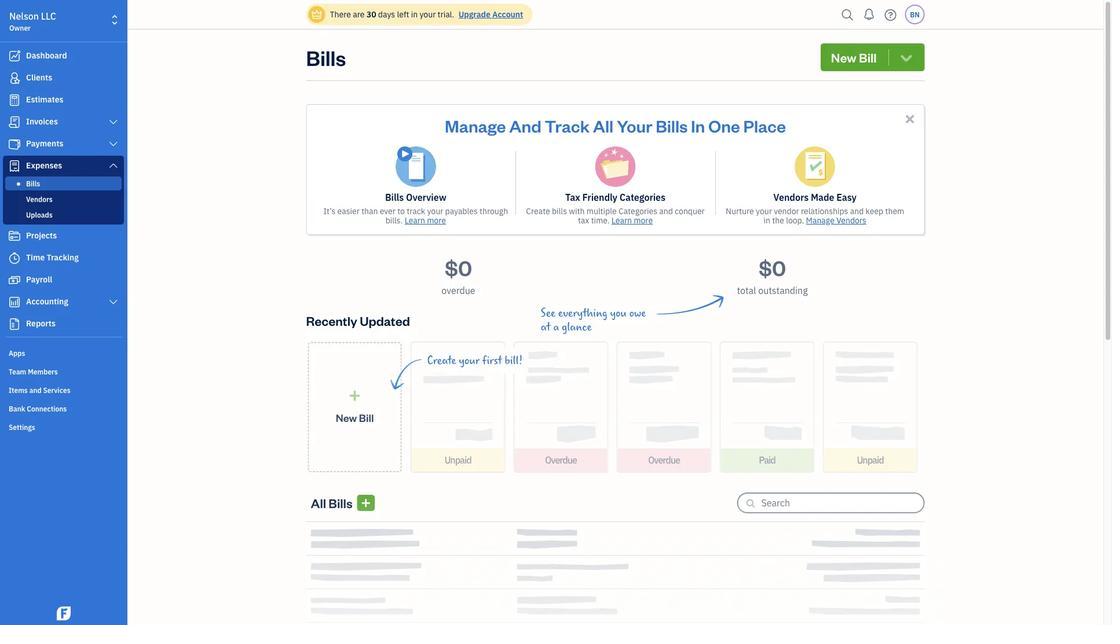 Task type: locate. For each thing, give the bounding box(es) containing it.
uploads
[[26, 210, 53, 220]]

and left conquer
[[660, 206, 673, 217]]

new inside button
[[832, 49, 857, 65]]

easy
[[837, 192, 857, 204]]

chevron large down image up expenses link
[[108, 140, 119, 149]]

2 horizontal spatial vendors
[[837, 215, 867, 226]]

manage for manage and track all your bills in one place
[[445, 115, 506, 136]]

2 horizontal spatial and
[[851, 206, 864, 217]]

time tracking
[[26, 252, 79, 263]]

chevron large down image up bills "link"
[[108, 161, 119, 170]]

your down overview
[[427, 206, 443, 217]]

team members link
[[3, 363, 124, 380]]

chevron large down image
[[108, 161, 119, 170], [108, 298, 119, 307]]

$0 for $0 total outstanding
[[759, 254, 786, 281]]

bill!
[[505, 355, 523, 367]]

paid
[[759, 455, 776, 467]]

1 chevron large down image from the top
[[108, 118, 119, 127]]

categories up create bills with multiple categories and conquer tax time.
[[620, 192, 666, 204]]

loop.
[[786, 215, 805, 226]]

unpaid
[[445, 455, 472, 467], [857, 455, 884, 467]]

1 horizontal spatial learn more
[[612, 215, 653, 226]]

2 learn from the left
[[612, 215, 632, 226]]

1 horizontal spatial in
[[764, 215, 771, 226]]

0 horizontal spatial learn more
[[405, 215, 446, 226]]

1 vertical spatial chevron large down image
[[108, 140, 119, 149]]

categories inside create bills with multiple categories and conquer tax time.
[[619, 206, 658, 217]]

0 horizontal spatial in
[[411, 9, 418, 20]]

$0 overdue
[[442, 254, 476, 297]]

llc
[[41, 10, 56, 22]]

accounting link
[[3, 292, 124, 313]]

projects link
[[3, 226, 124, 247]]

1 learn more from the left
[[405, 215, 446, 226]]

0 horizontal spatial $0
[[445, 254, 472, 281]]

new bill down search image
[[832, 49, 877, 65]]

payroll
[[26, 274, 52, 285]]

learn more down tax friendly categories
[[612, 215, 653, 226]]

2 learn more from the left
[[612, 215, 653, 226]]

your left 'the'
[[756, 206, 772, 217]]

1 vertical spatial new bill
[[336, 411, 374, 425]]

clients
[[26, 72, 52, 83]]

chevron large down image inside accounting link
[[108, 298, 119, 307]]

manage left and
[[445, 115, 506, 136]]

connections
[[27, 405, 67, 414]]

dashboard
[[26, 50, 67, 61]]

1 vertical spatial new
[[336, 411, 357, 425]]

nelson llc owner
[[9, 10, 56, 32]]

new down plus icon
[[336, 411, 357, 425]]

vendors up uploads
[[26, 195, 53, 204]]

your
[[420, 9, 436, 20], [427, 206, 443, 217], [756, 206, 772, 217], [459, 355, 480, 367]]

0 horizontal spatial new
[[336, 411, 357, 425]]

in right left
[[411, 9, 418, 20]]

freshbooks image
[[54, 607, 73, 621]]

vendors up vendor
[[774, 192, 809, 204]]

expenses link
[[3, 156, 124, 177]]

tracking
[[47, 252, 79, 263]]

updated
[[360, 313, 410, 329]]

all left your
[[593, 115, 614, 136]]

more for tax friendly categories
[[634, 215, 653, 226]]

nelson
[[9, 10, 39, 22]]

and down easy
[[851, 206, 864, 217]]

more
[[427, 215, 446, 226], [634, 215, 653, 226]]

1 unpaid from the left
[[445, 455, 472, 467]]

30
[[367, 9, 376, 20]]

0 vertical spatial bill
[[859, 49, 877, 65]]

expense image
[[8, 161, 21, 172]]

accounting
[[26, 296, 68, 307]]

go to help image
[[882, 6, 900, 23]]

create inside create bills with multiple categories and conquer tax time.
[[526, 206, 550, 217]]

$0 down payables
[[445, 254, 472, 281]]

owner
[[9, 23, 31, 32]]

all left add a new bill image
[[311, 495, 326, 512]]

bn button
[[905, 5, 925, 24]]

invoices link
[[3, 112, 124, 133]]

2 more from the left
[[634, 215, 653, 226]]

chevron large down image inside expenses link
[[108, 161, 119, 170]]

chevrondown image
[[899, 49, 915, 65]]

items
[[9, 386, 28, 395]]

new bill down plus icon
[[336, 411, 374, 425]]

new bill button
[[821, 43, 925, 71]]

chevron large down image down estimates link
[[108, 118, 119, 127]]

see everything you owe at a glance
[[541, 307, 646, 334]]

and inside create bills with multiple categories and conquer tax time.
[[660, 206, 673, 217]]

nurture
[[726, 206, 754, 217]]

bank connections link
[[3, 400, 124, 417]]

payment image
[[8, 139, 21, 150]]

0 vertical spatial new bill
[[832, 49, 877, 65]]

trial.
[[438, 9, 455, 20]]

$0 inside $0 total outstanding
[[759, 254, 786, 281]]

report image
[[8, 319, 21, 330]]

account
[[493, 9, 523, 20]]

1 vertical spatial create
[[427, 355, 456, 367]]

money image
[[8, 275, 21, 286]]

more right track
[[427, 215, 446, 226]]

0 horizontal spatial unpaid
[[445, 455, 472, 467]]

1 horizontal spatial vendors
[[774, 192, 809, 204]]

one
[[709, 115, 741, 136]]

2 $0 from the left
[[759, 254, 786, 281]]

payroll link
[[3, 270, 124, 291]]

estimates
[[26, 94, 63, 105]]

1 vertical spatial manage
[[806, 215, 835, 226]]

estimate image
[[8, 94, 21, 106]]

chevron large down image for accounting
[[108, 298, 119, 307]]

new bill inside button
[[832, 49, 877, 65]]

categories down tax friendly categories
[[619, 206, 658, 217]]

bills up to
[[385, 192, 404, 204]]

members
[[28, 367, 58, 377]]

1 horizontal spatial manage
[[806, 215, 835, 226]]

notifications image
[[860, 3, 879, 26]]

chevron large down image down payroll link
[[108, 298, 119, 307]]

0 horizontal spatial bill
[[359, 411, 374, 425]]

vendors for vendors
[[26, 195, 53, 204]]

0 vertical spatial chevron large down image
[[108, 118, 119, 127]]

0 vertical spatial chevron large down image
[[108, 161, 119, 170]]

1 vertical spatial chevron large down image
[[108, 298, 119, 307]]

0 vertical spatial new
[[832, 49, 857, 65]]

1 vertical spatial in
[[764, 215, 771, 226]]

bill left chevrondown icon
[[859, 49, 877, 65]]

vendors inside main element
[[26, 195, 53, 204]]

there are 30 days left in your trial. upgrade account
[[330, 9, 523, 20]]

0 horizontal spatial and
[[29, 386, 42, 395]]

bn
[[911, 10, 920, 19]]

first
[[483, 355, 502, 367]]

everything
[[558, 307, 608, 320]]

create
[[526, 206, 550, 217], [427, 355, 456, 367]]

chevron large down image
[[108, 118, 119, 127], [108, 140, 119, 149]]

1 more from the left
[[427, 215, 446, 226]]

Search text field
[[762, 494, 924, 513]]

1 horizontal spatial bill
[[859, 49, 877, 65]]

1 horizontal spatial more
[[634, 215, 653, 226]]

keep
[[866, 206, 884, 217]]

learn more down overview
[[405, 215, 446, 226]]

0 horizontal spatial vendors
[[26, 195, 53, 204]]

0 vertical spatial create
[[526, 206, 550, 217]]

bills
[[306, 43, 346, 71], [656, 115, 688, 136], [26, 179, 40, 188], [385, 192, 404, 204], [329, 495, 353, 512]]

0 horizontal spatial more
[[427, 215, 446, 226]]

search image
[[839, 6, 857, 23]]

dashboard link
[[3, 46, 124, 67]]

$0
[[445, 254, 472, 281], [759, 254, 786, 281]]

0 horizontal spatial all
[[311, 495, 326, 512]]

your inside nurture your vendor relationships and keep them in the loop.
[[756, 206, 772, 217]]

close image
[[904, 112, 917, 126]]

new down search image
[[832, 49, 857, 65]]

see
[[541, 307, 556, 320]]

bank
[[9, 405, 25, 414]]

$0 for $0 overdue
[[445, 254, 472, 281]]

tax
[[566, 192, 581, 204]]

bill
[[859, 49, 877, 65], [359, 411, 374, 425]]

1 horizontal spatial all
[[593, 115, 614, 136]]

0 horizontal spatial create
[[427, 355, 456, 367]]

1 horizontal spatial $0
[[759, 254, 786, 281]]

1 $0 from the left
[[445, 254, 472, 281]]

2 chevron large down image from the top
[[108, 298, 119, 307]]

bills
[[552, 206, 567, 217]]

your
[[617, 115, 653, 136]]

0 horizontal spatial manage
[[445, 115, 506, 136]]

0 horizontal spatial overdue
[[442, 285, 476, 297]]

bills.
[[386, 215, 403, 226]]

manage down made
[[806, 215, 835, 226]]

in left 'the'
[[764, 215, 771, 226]]

$0 up the outstanding
[[759, 254, 786, 281]]

timer image
[[8, 253, 21, 264]]

bill inside new bill link
[[359, 411, 374, 425]]

left
[[397, 9, 409, 20]]

manage
[[445, 115, 506, 136], [806, 215, 835, 226]]

0 vertical spatial manage
[[445, 115, 506, 136]]

bill inside new bill button
[[859, 49, 877, 65]]

settings link
[[3, 418, 124, 436]]

chart image
[[8, 297, 21, 308]]

learn more
[[405, 215, 446, 226], [612, 215, 653, 226]]

add a new bill image
[[361, 497, 371, 511]]

more down tax friendly categories
[[634, 215, 653, 226]]

and inside items and services link
[[29, 386, 42, 395]]

through
[[480, 206, 508, 217]]

1 horizontal spatial create
[[526, 206, 550, 217]]

1 vertical spatial bill
[[359, 411, 374, 425]]

invoice image
[[8, 116, 21, 128]]

vendors
[[774, 192, 809, 204], [26, 195, 53, 204], [837, 215, 867, 226]]

are
[[353, 9, 365, 20]]

vendors down easy
[[837, 215, 867, 226]]

1 horizontal spatial unpaid
[[857, 455, 884, 467]]

learn right bills.
[[405, 215, 425, 226]]

create for create bills with multiple categories and conquer tax time.
[[526, 206, 550, 217]]

chevron large down image inside payments link
[[108, 140, 119, 149]]

reports link
[[3, 314, 124, 335]]

new bill button
[[821, 43, 925, 71]]

and right items
[[29, 386, 42, 395]]

1 chevron large down image from the top
[[108, 161, 119, 170]]

1 vertical spatial categories
[[619, 206, 658, 217]]

$0 inside $0 overdue
[[445, 254, 472, 281]]

tax
[[578, 215, 590, 226]]

create left the first
[[427, 355, 456, 367]]

0 horizontal spatial learn
[[405, 215, 425, 226]]

team
[[9, 367, 26, 377]]

them
[[886, 206, 905, 217]]

client image
[[8, 72, 21, 84]]

1 horizontal spatial and
[[660, 206, 673, 217]]

bill down plus icon
[[359, 411, 374, 425]]

create left the bills
[[526, 206, 550, 217]]

time.
[[592, 215, 610, 226]]

2 chevron large down image from the top
[[108, 140, 119, 149]]

bills down expenses
[[26, 179, 40, 188]]

0 horizontal spatial new bill
[[336, 411, 374, 425]]

1 horizontal spatial new
[[832, 49, 857, 65]]

learn right time.
[[612, 215, 632, 226]]

1 horizontal spatial new bill
[[832, 49, 877, 65]]

1 learn from the left
[[405, 215, 425, 226]]

1 horizontal spatial learn
[[612, 215, 632, 226]]

track
[[545, 115, 590, 136]]



Task type: describe. For each thing, give the bounding box(es) containing it.
upgrade
[[459, 9, 491, 20]]

tax friendly categories image
[[595, 147, 636, 187]]

0 vertical spatial all
[[593, 115, 614, 136]]

tax friendly categories
[[566, 192, 666, 204]]

new bill link
[[308, 342, 402, 473]]

learn more for overview
[[405, 215, 446, 226]]

dashboard image
[[8, 50, 21, 62]]

conquer
[[675, 206, 705, 217]]

your left the first
[[459, 355, 480, 367]]

easier
[[338, 206, 360, 217]]

vendors made easy
[[774, 192, 857, 204]]

your inside the it's easier than ever to track your payables through bills.
[[427, 206, 443, 217]]

plus image
[[348, 390, 362, 402]]

bills link
[[5, 177, 122, 191]]

glance
[[562, 321, 592, 334]]

bills overview
[[385, 192, 447, 204]]

it's
[[324, 206, 336, 217]]

vendors made easy image
[[795, 147, 836, 187]]

main element
[[0, 0, 156, 626]]

multiple
[[587, 206, 617, 217]]

in inside nurture your vendor relationships and keep them in the loop.
[[764, 215, 771, 226]]

payments
[[26, 138, 63, 149]]

in
[[691, 115, 705, 136]]

create your first bill!
[[427, 355, 523, 367]]

learn for friendly
[[612, 215, 632, 226]]

recently
[[306, 313, 357, 329]]

relationships
[[801, 206, 849, 217]]

track
[[407, 206, 425, 217]]

manage vendors
[[806, 215, 867, 226]]

bills left add a new bill image
[[329, 495, 353, 512]]

clients link
[[3, 68, 124, 89]]

create for create your first bill!
[[427, 355, 456, 367]]

the
[[773, 215, 785, 226]]

$0 total outstanding
[[737, 254, 808, 297]]

overview
[[406, 192, 447, 204]]

made
[[811, 192, 835, 204]]

ever
[[380, 206, 396, 217]]

owe
[[630, 307, 646, 320]]

time tracking link
[[3, 248, 124, 269]]

vendor
[[774, 206, 800, 217]]

to
[[398, 206, 405, 217]]

there
[[330, 9, 351, 20]]

bills inside bills "link"
[[26, 179, 40, 188]]

2 unpaid from the left
[[857, 455, 884, 467]]

project image
[[8, 231, 21, 242]]

you
[[610, 307, 627, 320]]

projects
[[26, 230, 57, 241]]

outstanding
[[759, 285, 808, 297]]

services
[[43, 386, 71, 395]]

bills down the crown image
[[306, 43, 346, 71]]

crown image
[[311, 8, 323, 21]]

items and services link
[[3, 381, 124, 399]]

expenses
[[26, 160, 62, 171]]

and
[[510, 115, 542, 136]]

recently updated
[[306, 313, 410, 329]]

your left trial.
[[420, 9, 436, 20]]

create bills with multiple categories and conquer tax time.
[[526, 206, 705, 226]]

bills overview image
[[396, 147, 436, 187]]

bills left in
[[656, 115, 688, 136]]

than
[[362, 206, 378, 217]]

0 vertical spatial in
[[411, 9, 418, 20]]

upgrade account link
[[456, 9, 523, 20]]

nurture your vendor relationships and keep them in the loop.
[[726, 206, 905, 226]]

payables
[[445, 206, 478, 217]]

0 vertical spatial categories
[[620, 192, 666, 204]]

reports
[[26, 318, 56, 329]]

chevron large down image for invoices
[[108, 118, 119, 127]]

vendors for vendors made easy
[[774, 192, 809, 204]]

settings
[[9, 423, 35, 432]]

time
[[26, 252, 45, 263]]

vendors link
[[5, 192, 122, 206]]

total
[[737, 285, 757, 297]]

items and services
[[9, 386, 71, 395]]

2 horizontal spatial overdue
[[648, 455, 680, 467]]

bank connections
[[9, 405, 67, 414]]

learn for overview
[[405, 215, 425, 226]]

learn more for friendly
[[612, 215, 653, 226]]

it's easier than ever to track your payables through bills.
[[324, 206, 508, 226]]

apps link
[[3, 344, 124, 362]]

1 vertical spatial all
[[311, 495, 326, 512]]

a
[[554, 321, 559, 334]]

with
[[569, 206, 585, 217]]

more for bills overview
[[427, 215, 446, 226]]

chevron large down image for payments
[[108, 140, 119, 149]]

payments link
[[3, 134, 124, 155]]

1 horizontal spatial overdue
[[545, 455, 577, 467]]

manage for manage vendors
[[806, 215, 835, 226]]

apps
[[9, 349, 25, 358]]

place
[[744, 115, 786, 136]]

all bills
[[311, 495, 353, 512]]

chevron large down image for expenses
[[108, 161, 119, 170]]

and inside nurture your vendor relationships and keep them in the loop.
[[851, 206, 864, 217]]



Task type: vqa. For each thing, say whether or not it's contained in the screenshot.


